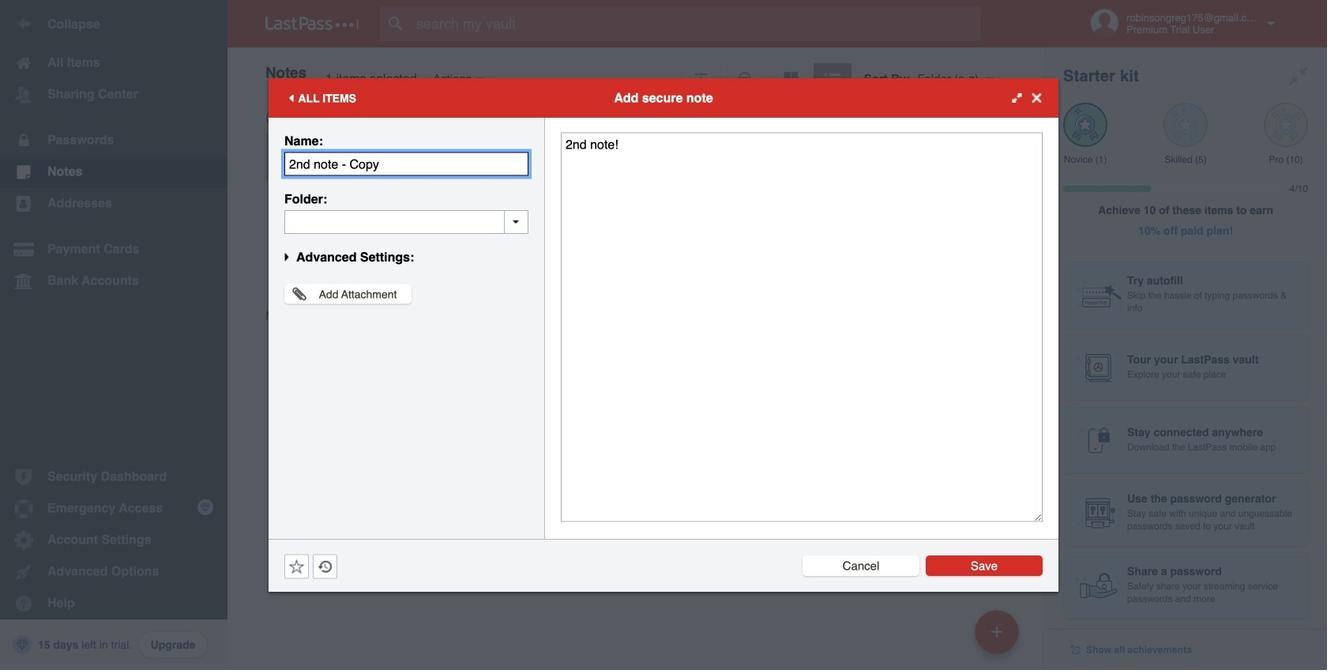 Task type: describe. For each thing, give the bounding box(es) containing it.
search my vault text field
[[381, 6, 1012, 41]]

new item image
[[992, 626, 1003, 637]]

new item navigation
[[969, 605, 1029, 670]]



Task type: locate. For each thing, give the bounding box(es) containing it.
None text field
[[561, 132, 1043, 522], [284, 210, 529, 234], [561, 132, 1043, 522], [284, 210, 529, 234]]

main navigation navigation
[[0, 0, 228, 670]]

None text field
[[284, 152, 529, 176]]

Search search field
[[381, 6, 1012, 41]]

vault options navigation
[[228, 47, 1045, 95]]

dialog
[[269, 78, 1059, 592]]

lastpass image
[[265, 17, 359, 31]]



Task type: vqa. For each thing, say whether or not it's contained in the screenshot.
Search search field
yes



